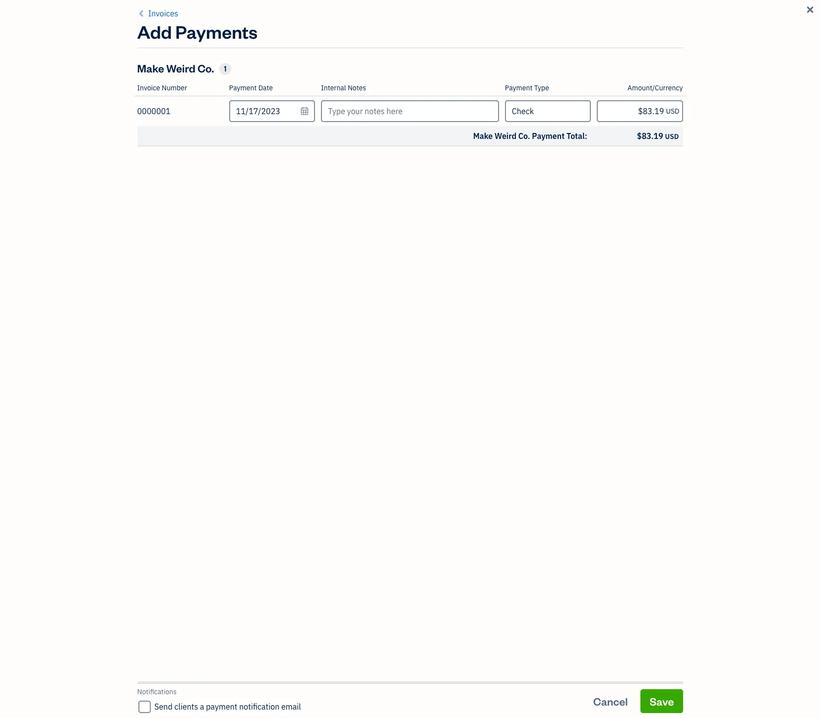 Task type: locate. For each thing, give the bounding box(es) containing it.
amount/currency
[[628, 83, 683, 92]]

close image
[[806, 4, 816, 16]]

1 vertical spatial make
[[348, 102, 384, 121]]

invoices up 1
[[200, 37, 268, 61]]

notes
[[348, 83, 366, 92]]

make
[[137, 61, 164, 75], [348, 102, 384, 121], [473, 131, 493, 141]]

1 horizontal spatial invoice
[[502, 102, 549, 121]]

new invoice
[[662, 42, 721, 56]]

payment down payment type text box
[[532, 131, 565, 141]]

2 horizontal spatial make
[[473, 131, 493, 141]]

total:
[[567, 131, 588, 141]]

make the most payable invoice ever
[[348, 102, 582, 121]]

0 horizontal spatial invoice
[[137, 83, 160, 92]]

1 vertical spatial usd
[[666, 132, 679, 141]]

co. left 1
[[198, 61, 214, 75]]

cancel
[[594, 694, 628, 708]]

date
[[258, 83, 273, 92]]

new
[[662, 42, 684, 56]]

invoice right new
[[686, 42, 721, 56]]

invoice
[[686, 42, 721, 56], [137, 83, 160, 92], [502, 102, 549, 121]]

chevronleft image
[[137, 7, 146, 19]]

make down the notes
[[348, 102, 384, 121]]

0 vertical spatial invoices
[[148, 8, 178, 18]]

make for make the most payable invoice ever
[[348, 102, 384, 121]]

0 vertical spatial make
[[137, 61, 164, 75]]

make down payable
[[473, 131, 493, 141]]

1 horizontal spatial make
[[348, 102, 384, 121]]

invoice down payment type
[[502, 102, 549, 121]]

usd right $83.19
[[666, 132, 679, 141]]

0 vertical spatial weird
[[166, 61, 196, 75]]

Type your notes here text field
[[321, 100, 499, 122]]

1 horizontal spatial weird
[[495, 131, 517, 141]]

co.
[[198, 61, 214, 75], [519, 131, 531, 141]]

type
[[535, 83, 550, 92]]

invoices inside the invoices button
[[148, 8, 178, 18]]

payment for payment type
[[505, 83, 533, 92]]

0 horizontal spatial weird
[[166, 61, 196, 75]]

Payment Type text field
[[506, 101, 590, 121]]

notification
[[239, 702, 280, 712]]

weird down payable
[[495, 131, 517, 141]]

save
[[650, 694, 674, 708]]

new invoice link
[[653, 37, 730, 61]]

usd
[[666, 107, 680, 116], [666, 132, 679, 141]]

1 vertical spatial invoices
[[200, 37, 268, 61]]

1 vertical spatial weird
[[495, 131, 517, 141]]

make up "invoice number"
[[137, 61, 164, 75]]

payment left date
[[229, 83, 257, 92]]

1 horizontal spatial co.
[[519, 131, 531, 141]]

2 vertical spatial make
[[473, 131, 493, 141]]

0 horizontal spatial invoices
[[148, 8, 178, 18]]

invoices
[[148, 8, 178, 18], [200, 37, 268, 61]]

make weird co.
[[137, 61, 214, 75]]

email
[[281, 702, 301, 712]]

send clients a payment notification email
[[155, 702, 301, 712]]

invoice up the 0000001
[[137, 83, 160, 92]]

0 horizontal spatial make
[[137, 61, 164, 75]]

invoices button
[[137, 7, 178, 19]]

usd inside $83.19 usd
[[666, 132, 679, 141]]

invoices up add
[[148, 8, 178, 18]]

weird
[[166, 61, 196, 75], [495, 131, 517, 141]]

ever
[[552, 102, 582, 121]]

$83.19
[[637, 131, 664, 141]]

cancel button
[[585, 689, 637, 713]]

0 vertical spatial co.
[[198, 61, 214, 75]]

send
[[155, 702, 173, 712]]

payment
[[229, 83, 257, 92], [505, 83, 533, 92], [532, 131, 565, 141]]

1 vertical spatial co.
[[519, 131, 531, 141]]

payments
[[176, 20, 258, 43]]

weird up number
[[166, 61, 196, 75]]

payment left 'type'
[[505, 83, 533, 92]]

2 vertical spatial invoice
[[502, 102, 549, 121]]

2 horizontal spatial invoice
[[686, 42, 721, 56]]

weird for make weird co.
[[166, 61, 196, 75]]

$83.19 usd
[[637, 131, 679, 141]]

co. down payment type text box
[[519, 131, 531, 141]]

usd up $83.19 usd in the top of the page
[[666, 107, 680, 116]]

0 horizontal spatial co.
[[198, 61, 214, 75]]

internal notes
[[321, 83, 366, 92]]



Task type: vqa. For each thing, say whether or not it's contained in the screenshot.
1
yes



Task type: describe. For each thing, give the bounding box(es) containing it.
payment date
[[229, 83, 273, 92]]

payable
[[447, 102, 499, 121]]

co. for make weird co.
[[198, 61, 214, 75]]

number
[[162, 83, 187, 92]]

save button
[[641, 689, 683, 713]]

1 vertical spatial invoice
[[137, 83, 160, 92]]

invoice like a pro image
[[276, 130, 311, 164]]

add
[[137, 20, 172, 43]]

clients
[[175, 702, 198, 712]]

1
[[224, 64, 227, 73]]

make for make weird co.
[[137, 61, 164, 75]]

the
[[387, 102, 408, 121]]

payment for payment date
[[229, 83, 257, 92]]

accept credit cards image
[[448, 130, 482, 164]]

1 horizontal spatial invoices
[[200, 37, 268, 61]]

Amount (USD) text field
[[597, 100, 683, 122]]

payment
[[206, 702, 238, 712]]

co. for make weird co. payment total:
[[519, 131, 531, 141]]

make for make weird co. payment total:
[[473, 131, 493, 141]]

weird for make weird co. payment total:
[[495, 131, 517, 141]]

0 vertical spatial usd
[[666, 107, 680, 116]]

a
[[200, 702, 204, 712]]

internal
[[321, 83, 346, 92]]

main element
[[0, 0, 134, 718]]

make weird co. payment total:
[[473, 131, 588, 141]]

notifications
[[137, 688, 177, 697]]

send payment reminders image
[[619, 130, 653, 164]]

payment type
[[505, 83, 550, 92]]

add payments
[[137, 20, 258, 43]]

invoice number
[[137, 83, 187, 92]]

0000001
[[137, 106, 171, 116]]

most
[[411, 102, 444, 121]]

0 vertical spatial invoice
[[686, 42, 721, 56]]

Date in MM/DD/YYYY format text field
[[229, 100, 315, 122]]



